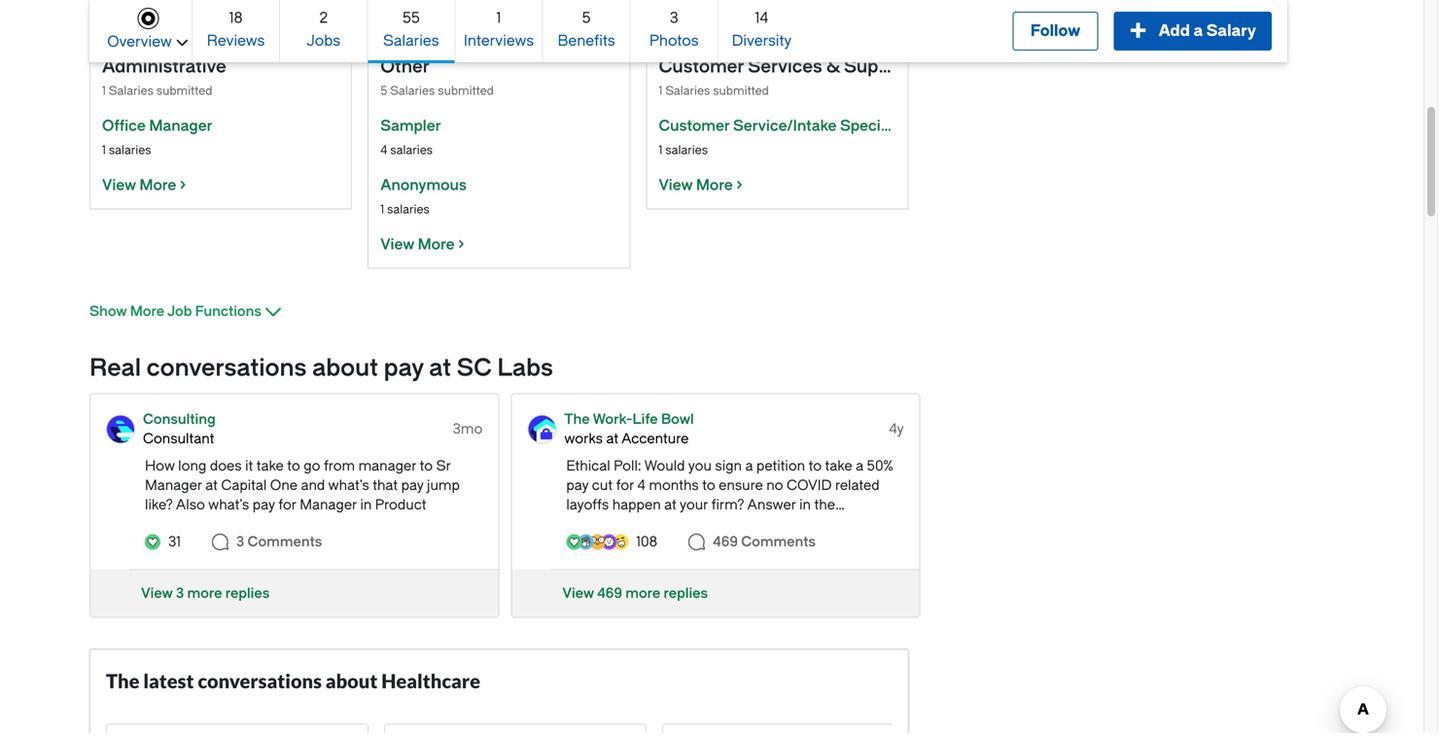 Task type: locate. For each thing, give the bounding box(es) containing it.
0 horizontal spatial for
[[278, 497, 296, 513]]

take right it
[[257, 458, 284, 474]]

a right add
[[1194, 22, 1204, 40]]

0 horizontal spatial more
[[187, 586, 222, 602]]

in left product
[[360, 497, 372, 513]]

manager down and
[[300, 497, 357, 513]]

salaries down other
[[390, 84, 435, 98]]

2 take from the left
[[825, 458, 853, 474]]

to left go on the left bottom of the page
[[287, 458, 300, 474]]

and
[[301, 478, 325, 494]]

2 horizontal spatial view more >
[[659, 177, 743, 194]]

1 horizontal spatial in
[[800, 497, 811, 513]]

1 replies from the left
[[225, 586, 270, 602]]

> down office manager 1 salaries
[[180, 177, 186, 194]]

1 horizontal spatial submitted
[[438, 84, 494, 98]]

5 inside 5 benefits
[[582, 9, 591, 27]]

interviews
[[464, 32, 534, 50]]

1 more from the left
[[187, 586, 222, 602]]

1 horizontal spatial for
[[616, 478, 634, 494]]

more down "108"
[[626, 586, 661, 602]]

0 vertical spatial conversations
[[147, 355, 307, 382]]

0 vertical spatial 4
[[381, 143, 388, 157]]

salaries
[[109, 143, 151, 157], [390, 143, 433, 157], [666, 143, 708, 157], [387, 203, 430, 216]]

salaries inside anonymous 1 salaries
[[387, 203, 430, 216]]

more for 469
[[626, 586, 661, 602]]

happen
[[613, 497, 661, 513]]

conversations
[[147, 355, 307, 382], [198, 670, 322, 693]]

0 vertical spatial the
[[565, 411, 590, 428]]

3 for 3 photos
[[670, 9, 679, 27]]

replies down '3 comments' at the left bottom of page
[[225, 586, 270, 602]]

1 horizontal spatial 3
[[236, 534, 244, 550]]

functions
[[195, 304, 262, 320]]

more
[[187, 586, 222, 602], [626, 586, 661, 602]]

view for 1
[[102, 177, 136, 194]]

replies for view 3 more replies
[[225, 586, 270, 602]]

1 vertical spatial manager
[[145, 478, 202, 494]]

1 inside 1 interviews
[[497, 9, 501, 27]]

replies for view 469 more replies
[[664, 586, 708, 602]]

go
[[304, 458, 321, 474]]

consultant
[[143, 431, 214, 447]]

0 horizontal spatial 3
[[176, 586, 184, 602]]

conversations inside the latest conversations about healthcare button
[[198, 670, 322, 693]]

4
[[381, 143, 388, 157], [638, 478, 646, 494]]

salaries down the photos
[[666, 84, 710, 98]]

2 replies from the left
[[664, 586, 708, 602]]

0 vertical spatial about
[[312, 355, 378, 382]]

view 3 more replies
[[141, 586, 270, 602]]

a up related
[[856, 458, 864, 474]]

more
[[140, 177, 176, 194], [696, 177, 733, 194], [418, 236, 455, 253], [130, 304, 164, 320]]

diversity
[[732, 32, 792, 50]]

0 horizontal spatial 5
[[381, 84, 388, 98]]

service/intake
[[733, 117, 837, 135]]

conversations down functions
[[147, 355, 307, 382]]

in
[[360, 497, 372, 513], [800, 497, 811, 513]]

1 horizontal spatial more
[[626, 586, 661, 602]]

4 down sampler
[[381, 143, 388, 157]]

55
[[403, 9, 420, 27]]

for down poll:
[[616, 478, 634, 494]]

3 submitted from the left
[[713, 84, 769, 98]]

1 horizontal spatial 469
[[713, 534, 738, 550]]

a right sign
[[746, 458, 753, 474]]

1 vertical spatial the
[[106, 670, 140, 693]]

manager down 'how'
[[145, 478, 202, 494]]

salaries inside customer services & support 1 salaries submitted
[[666, 84, 710, 98]]

0 vertical spatial manager
[[149, 117, 213, 135]]

accenture
[[622, 431, 689, 447]]

submitted down services
[[713, 84, 769, 98]]

the inside button
[[106, 670, 140, 693]]

1 vertical spatial 5
[[381, 84, 388, 98]]

view more > down office manager 1 salaries
[[102, 177, 186, 194]]

poll:
[[614, 458, 642, 474]]

1 image for post author image from the left
[[106, 415, 135, 444]]

view for 5
[[381, 236, 415, 253]]

view more > down anonymous 1 salaries
[[381, 236, 465, 253]]

salaries up the office
[[109, 84, 154, 98]]

3 down 31
[[176, 586, 184, 602]]

at down does
[[205, 478, 218, 494]]

0 horizontal spatial 4
[[381, 143, 388, 157]]

1 horizontal spatial >
[[458, 236, 465, 253]]

&
[[827, 56, 840, 77]]

4 inside ethical poll: would you sign a petition to take a 50% pay cut for 4 months to ensure no covid related layoffs happen at your firm? answer in the comments below.
[[638, 478, 646, 494]]

4y link
[[890, 418, 904, 441]]

jump
[[427, 478, 460, 494]]

how long does it take to go from manager to sr manager at capital one and what's that pay jump like? also what's pay for manager in product
[[145, 458, 460, 513]]

follow button
[[1013, 12, 1099, 51]]

take
[[257, 458, 284, 474], [825, 458, 853, 474]]

2 horizontal spatial 3
[[670, 9, 679, 27]]

2 horizontal spatial a
[[1194, 22, 1204, 40]]

1 in from the left
[[360, 497, 372, 513]]

conversations right 'latest'
[[198, 670, 322, 693]]

0 horizontal spatial what's
[[208, 497, 249, 513]]

how
[[145, 458, 175, 474]]

2 vertical spatial 3
[[176, 586, 184, 602]]

submitted inside administrative 1 salaries submitted
[[156, 84, 212, 98]]

more down anonymous 1 salaries
[[418, 236, 455, 253]]

sampler
[[381, 117, 441, 135]]

0 horizontal spatial in
[[360, 497, 372, 513]]

one
[[270, 478, 298, 494]]

1 inside office manager 1 salaries
[[102, 143, 106, 157]]

469 down firm?
[[713, 534, 738, 550]]

to
[[287, 458, 300, 474], [420, 458, 433, 474], [809, 458, 822, 474], [703, 478, 716, 494]]

4 up happen
[[638, 478, 646, 494]]

administrative
[[102, 56, 226, 77]]

1 inside administrative 1 salaries submitted
[[102, 84, 106, 98]]

also
[[176, 497, 205, 513]]

sampler 4 salaries
[[381, 117, 441, 157]]

0 horizontal spatial comments
[[248, 534, 322, 550]]

2 submitted from the left
[[438, 84, 494, 98]]

pay up layoffs
[[566, 478, 589, 494]]

3 comments
[[236, 534, 322, 550]]

3 up the photos
[[670, 9, 679, 27]]

take inside ethical poll: would you sign a petition to take a 50% pay cut for 4 months to ensure no covid related layoffs happen at your firm? answer in the comments below.
[[825, 458, 853, 474]]

2 customer from the top
[[659, 117, 730, 135]]

0 horizontal spatial submitted
[[156, 84, 212, 98]]

submitted down "administrative"
[[156, 84, 212, 98]]

the left 'latest'
[[106, 670, 140, 693]]

0 horizontal spatial 469
[[597, 586, 623, 602]]

1 comments from the left
[[248, 534, 322, 550]]

like?
[[145, 497, 173, 513]]

comments down one on the left
[[248, 534, 322, 550]]

5 benefits
[[558, 9, 616, 50]]

cut
[[592, 478, 613, 494]]

0 horizontal spatial replies
[[225, 586, 270, 602]]

customer inside customer service/intake specialist 1 salaries
[[659, 117, 730, 135]]

> for services
[[737, 177, 743, 194]]

5 inside the other 5 salaries submitted
[[381, 84, 388, 98]]

1 vertical spatial 469
[[597, 586, 623, 602]]

1 horizontal spatial image for post author image
[[528, 415, 557, 444]]

1 vertical spatial 3
[[236, 534, 244, 550]]

view more >
[[102, 177, 186, 194], [659, 177, 743, 194], [381, 236, 465, 253]]

2 image for post author image from the left
[[528, 415, 557, 444]]

comments down the answer
[[741, 534, 816, 550]]

1 vertical spatial what's
[[208, 497, 249, 513]]

1 horizontal spatial comments
[[741, 534, 816, 550]]

0 horizontal spatial the
[[106, 670, 140, 693]]

customer
[[659, 56, 744, 77], [659, 117, 730, 135]]

manager down administrative 1 salaries submitted at the left of page
[[149, 117, 213, 135]]

1 horizontal spatial the
[[565, 411, 590, 428]]

2 more from the left
[[626, 586, 661, 602]]

more down "also" at the left
[[187, 586, 222, 602]]

image for post author image left works
[[528, 415, 557, 444]]

at down months
[[665, 497, 677, 513]]

1 horizontal spatial replies
[[664, 586, 708, 602]]

1 submitted from the left
[[156, 84, 212, 98]]

salaries
[[383, 32, 439, 50], [109, 84, 154, 98], [390, 84, 435, 98], [666, 84, 710, 98]]

2 jobs
[[307, 9, 341, 50]]

submitted up sampler link
[[438, 84, 494, 98]]

submitted for other
[[438, 84, 494, 98]]

1 horizontal spatial view more >
[[381, 236, 465, 253]]

> down anonymous 1 salaries
[[458, 236, 465, 253]]

view more > for services
[[659, 177, 743, 194]]

> down customer service/intake specialist 1 salaries
[[737, 177, 743, 194]]

what's down from
[[328, 478, 369, 494]]

in inside how long does it take to go from manager to sr manager at capital one and what's that pay jump like? also what's pay for manager in product
[[360, 497, 372, 513]]

55 salaries
[[383, 9, 439, 50]]

capital
[[221, 478, 267, 494]]

0 vertical spatial customer
[[659, 56, 744, 77]]

5 down other
[[381, 84, 388, 98]]

at inside 'the work-life bowl works at accenture'
[[607, 431, 619, 447]]

0 horizontal spatial take
[[257, 458, 284, 474]]

1 horizontal spatial 5
[[582, 9, 591, 27]]

about
[[312, 355, 378, 382], [326, 670, 378, 693]]

follow
[[1031, 22, 1081, 40]]

manager inside office manager 1 salaries
[[149, 117, 213, 135]]

the inside 'the work-life bowl works at accenture'
[[565, 411, 590, 428]]

comments for 3 comments
[[248, 534, 322, 550]]

0 vertical spatial 3
[[670, 9, 679, 27]]

sc
[[457, 355, 492, 382]]

more for 5
[[418, 236, 455, 253]]

2 in from the left
[[800, 497, 811, 513]]

support
[[844, 56, 914, 77]]

view more > down customer service/intake specialist 1 salaries
[[659, 177, 743, 194]]

customer inside customer services & support 1 salaries submitted
[[659, 56, 744, 77]]

image for post author image left the consulting consultant
[[106, 415, 135, 444]]

1 inside customer services & support 1 salaries submitted
[[659, 84, 663, 98]]

what's
[[328, 478, 369, 494], [208, 497, 249, 513]]

layoffs
[[566, 497, 609, 513]]

about inside button
[[326, 670, 378, 693]]

for down one on the left
[[278, 497, 296, 513]]

life
[[633, 411, 658, 428]]

2 horizontal spatial >
[[737, 177, 743, 194]]

more left job
[[130, 304, 164, 320]]

0 horizontal spatial image for post author image
[[106, 415, 135, 444]]

1 horizontal spatial take
[[825, 458, 853, 474]]

3
[[670, 9, 679, 27], [236, 534, 244, 550], [176, 586, 184, 602]]

469
[[713, 534, 738, 550], [597, 586, 623, 602]]

replies
[[225, 586, 270, 602], [664, 586, 708, 602]]

more down office manager 1 salaries
[[140, 177, 176, 194]]

manager
[[359, 458, 417, 474]]

1 customer from the top
[[659, 56, 744, 77]]

3 down capital
[[236, 534, 244, 550]]

2 comments from the left
[[741, 534, 816, 550]]

0 horizontal spatial >
[[180, 177, 186, 194]]

0 horizontal spatial view more >
[[102, 177, 186, 194]]

sign
[[715, 458, 742, 474]]

salaries down 55
[[383, 32, 439, 50]]

1 horizontal spatial what's
[[328, 478, 369, 494]]

1 vertical spatial about
[[326, 670, 378, 693]]

1 vertical spatial conversations
[[198, 670, 322, 693]]

1 inside anonymous 1 salaries
[[381, 203, 384, 216]]

469 down comments at bottom left
[[597, 586, 623, 602]]

1 vertical spatial 4
[[638, 478, 646, 494]]

pay left the sc
[[384, 355, 424, 382]]

at down work-
[[607, 431, 619, 447]]

1 take from the left
[[257, 458, 284, 474]]

a
[[1194, 22, 1204, 40], [746, 458, 753, 474], [856, 458, 864, 474]]

1 horizontal spatial 4
[[638, 478, 646, 494]]

take up related
[[825, 458, 853, 474]]

related
[[836, 478, 880, 494]]

other
[[381, 56, 430, 77]]

2 horizontal spatial submitted
[[713, 84, 769, 98]]

the up works
[[565, 411, 590, 428]]

image for post author image
[[106, 415, 135, 444], [528, 415, 557, 444]]

take inside how long does it take to go from manager to sr manager at capital one and what's that pay jump like? also what's pay for manager in product
[[257, 458, 284, 474]]

show
[[89, 304, 127, 320]]

what's down capital
[[208, 497, 249, 513]]

more down customer service/intake specialist 1 salaries
[[696, 177, 733, 194]]

submitted
[[156, 84, 212, 98], [438, 84, 494, 98], [713, 84, 769, 98]]

0 vertical spatial 5
[[582, 9, 591, 27]]

0 vertical spatial for
[[616, 478, 634, 494]]

ensure
[[719, 478, 763, 494]]

1 vertical spatial for
[[278, 497, 296, 513]]

submitted inside the other 5 salaries submitted
[[438, 84, 494, 98]]

in left the
[[800, 497, 811, 513]]

replies down below.
[[664, 586, 708, 602]]

5 up "benefits"
[[582, 9, 591, 27]]

1 vertical spatial customer
[[659, 117, 730, 135]]

3 inside 3 photos
[[670, 9, 679, 27]]

months
[[649, 478, 699, 494]]

the for the latest conversations about healthcare
[[106, 670, 140, 693]]

> for 5
[[458, 236, 465, 253]]



Task type: vqa. For each thing, say whether or not it's contained in the screenshot.
More related to 1
yes



Task type: describe. For each thing, give the bounding box(es) containing it.
at inside how long does it take to go from manager to sr manager at capital one and what's that pay jump like? also what's pay for manager in product
[[205, 478, 218, 494]]

submitted inside customer services & support 1 salaries submitted
[[713, 84, 769, 98]]

469 comments
[[713, 534, 816, 550]]

would
[[645, 458, 685, 474]]

more for 3
[[187, 586, 222, 602]]

18
[[229, 9, 243, 27]]

from
[[324, 458, 355, 474]]

photos
[[650, 32, 699, 50]]

job
[[167, 304, 192, 320]]

3mo link
[[453, 418, 483, 441]]

benefits
[[558, 32, 616, 50]]

pay down capital
[[253, 497, 275, 513]]

3mo
[[453, 421, 483, 437]]

real conversations about pay at sc labs
[[89, 355, 553, 382]]

108
[[637, 534, 658, 550]]

show more job functions
[[89, 304, 262, 320]]

add a salary
[[1159, 22, 1257, 40]]

to up covid
[[809, 458, 822, 474]]

the latest conversations about healthcare
[[106, 670, 481, 693]]

the latest conversations about healthcare button
[[106, 666, 893, 733]]

your
[[680, 497, 708, 513]]

healthcare
[[382, 670, 481, 693]]

comments for 469 comments
[[741, 534, 816, 550]]

3 for 3 comments
[[236, 534, 244, 550]]

latest
[[143, 670, 194, 693]]

product
[[375, 497, 427, 513]]

answer
[[748, 497, 796, 513]]

> for 1
[[180, 177, 186, 194]]

31
[[168, 534, 181, 550]]

does
[[210, 458, 242, 474]]

customer service/intake specialist link
[[659, 114, 911, 138]]

services
[[748, 56, 823, 77]]

work-
[[593, 411, 633, 428]]

customer for services
[[659, 56, 744, 77]]

pay up product
[[401, 478, 424, 494]]

anonymous link
[[381, 174, 618, 197]]

image for post author image for works at accenture
[[528, 415, 557, 444]]

overview
[[107, 33, 172, 51]]

the
[[815, 497, 836, 513]]

more for services
[[696, 177, 733, 194]]

it
[[245, 458, 253, 474]]

salaries inside the other 5 salaries submitted
[[390, 84, 435, 98]]

long
[[178, 458, 207, 474]]

image for post author image for consultant
[[106, 415, 135, 444]]

view 469 more replies
[[563, 586, 708, 602]]

at inside ethical poll: would you sign a petition to take a 50% pay cut for 4 months to ensure no covid related layoffs happen at your firm? answer in the comments below.
[[665, 497, 677, 513]]

firm?
[[712, 497, 745, 513]]

for inside ethical poll: would you sign a petition to take a 50% pay cut for 4 months to ensure no covid related layoffs happen at your firm? answer in the comments below.
[[616, 478, 634, 494]]

18 reviews
[[207, 9, 265, 50]]

office
[[102, 117, 146, 135]]

to down you
[[703, 478, 716, 494]]

other 5 salaries submitted
[[381, 56, 494, 98]]

real
[[89, 355, 141, 382]]

covid
[[787, 478, 832, 494]]

jobs
[[307, 32, 341, 50]]

no
[[767, 478, 784, 494]]

sampler link
[[381, 114, 618, 138]]

anonymous 1 salaries
[[381, 177, 467, 216]]

office manager 1 salaries
[[102, 117, 213, 157]]

you
[[688, 458, 712, 474]]

ethical
[[566, 458, 611, 474]]

1 interviews
[[464, 9, 534, 50]]

more for 1
[[140, 177, 176, 194]]

the for the work-life bowl works at accenture
[[565, 411, 590, 428]]

pay inside ethical poll: would you sign a petition to take a 50% pay cut for 4 months to ensure no covid related layoffs happen at your firm? answer in the comments below.
[[566, 478, 589, 494]]

at left the sc
[[429, 355, 452, 382]]

the work-life bowl works at accenture
[[565, 411, 694, 447]]

submitted for administrative
[[156, 84, 212, 98]]

2 vertical spatial manager
[[300, 497, 357, 513]]

0 vertical spatial 469
[[713, 534, 738, 550]]

1 inside customer service/intake specialist 1 salaries
[[659, 143, 663, 157]]

petition
[[757, 458, 806, 474]]

salaries inside administrative 1 salaries submitted
[[109, 84, 154, 98]]

50%
[[867, 458, 894, 474]]

add a salary link
[[1114, 12, 1272, 51]]

view more > for 5
[[381, 236, 465, 253]]

0 horizontal spatial a
[[746, 458, 753, 474]]

3 photos
[[650, 9, 699, 50]]

salaries inside sampler 4 salaries
[[390, 143, 433, 157]]

14
[[755, 9, 769, 27]]

below.
[[641, 517, 682, 533]]

1 horizontal spatial a
[[856, 458, 864, 474]]

salaries inside office manager 1 salaries
[[109, 143, 151, 157]]

4y
[[890, 421, 904, 437]]

to left sr
[[420, 458, 433, 474]]

customer for service/intake
[[659, 117, 730, 135]]

specialist
[[840, 117, 911, 135]]

anonymous
[[381, 177, 467, 194]]

administrative 1 salaries submitted
[[102, 56, 226, 98]]

comments
[[566, 517, 637, 533]]

reviews
[[207, 32, 265, 50]]

in inside ethical poll: would you sign a petition to take a 50% pay cut for 4 months to ensure no covid related layoffs happen at your firm? answer in the comments below.
[[800, 497, 811, 513]]

for inside how long does it take to go from manager to sr manager at capital one and what's that pay jump like? also what's pay for manager in product
[[278, 497, 296, 513]]

ethical poll: would you sign a petition to take a 50% pay cut for 4 months to ensure no covid related layoffs happen at your firm? answer in the comments below.
[[566, 458, 894, 533]]

works
[[565, 431, 603, 447]]

14 diversity
[[732, 9, 792, 50]]

2
[[319, 9, 328, 27]]

salaries inside customer service/intake specialist 1 salaries
[[666, 143, 708, 157]]

bowl
[[661, 411, 694, 428]]

salary
[[1207, 22, 1257, 40]]

view for services
[[659, 177, 693, 194]]

add
[[1159, 22, 1191, 40]]

that
[[373, 478, 398, 494]]

consulting consultant
[[143, 411, 216, 447]]

0 vertical spatial what's
[[328, 478, 369, 494]]

office manager link
[[102, 114, 340, 138]]

labs
[[497, 355, 553, 382]]

4 inside sampler 4 salaries
[[381, 143, 388, 157]]

customer services & support 1 salaries submitted
[[659, 56, 914, 98]]

view more > for 1
[[102, 177, 186, 194]]



